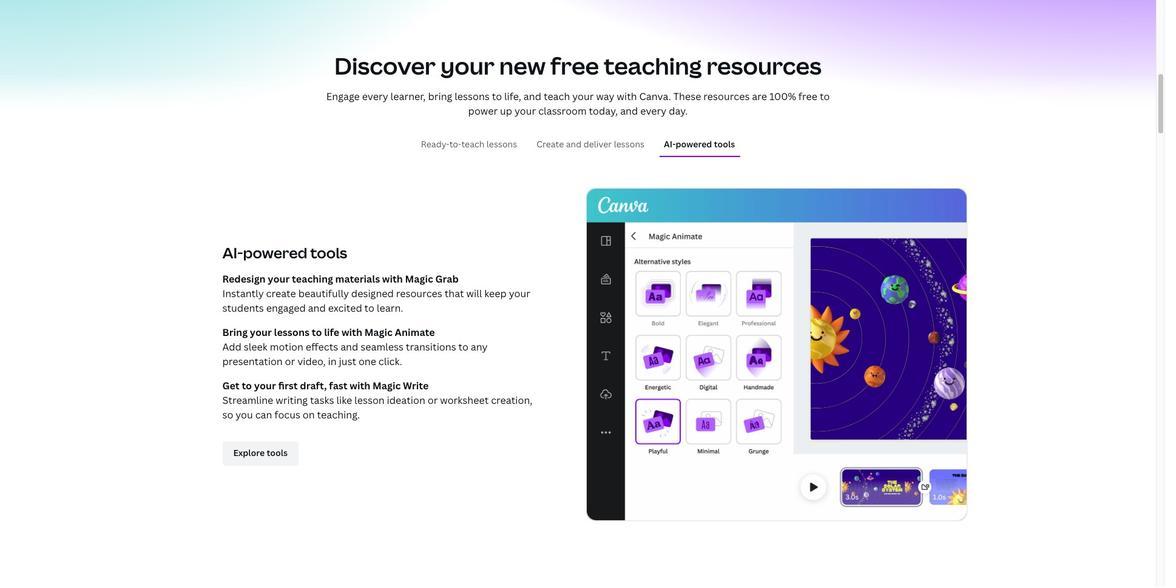 Task type: locate. For each thing, give the bounding box(es) containing it.
1 horizontal spatial teaching
[[604, 50, 702, 81]]

0 horizontal spatial teach
[[462, 138, 485, 150]]

write
[[403, 379, 429, 393]]

2 vertical spatial magic
[[373, 379, 401, 393]]

tasks
[[310, 394, 334, 407]]

every right engage
[[362, 90, 388, 103]]

ai- down day.
[[664, 138, 676, 150]]

free inside engage every learner, bring lessons to life, and teach your way with canva. these resources are 100% free to power up your classroom today, and every day.
[[799, 90, 818, 103]]

with up lesson at the bottom left of the page
[[350, 379, 371, 393]]

you
[[236, 408, 253, 422]]

powered down day.
[[676, 138, 712, 150]]

lessons down up
[[487, 138, 517, 150]]

first
[[278, 379, 298, 393]]

1 vertical spatial powered
[[243, 243, 307, 263]]

every down canva.
[[641, 104, 667, 118]]

with inside get to your first draft, fast with magic write streamline writing tasks like lesson ideation or worksheet creation, so you can focus on teaching.
[[350, 379, 371, 393]]

life,
[[504, 90, 521, 103]]

teach inside engage every learner, bring lessons to life, and teach your way with canva. these resources are 100% free to power up your classroom today, and every day.
[[544, 90, 570, 103]]

0 vertical spatial ai-powered tools
[[664, 138, 735, 150]]

one
[[359, 355, 376, 368]]

1 vertical spatial ai-
[[223, 243, 243, 263]]

1 vertical spatial resources
[[704, 90, 750, 103]]

or inside get to your first draft, fast with magic write streamline writing tasks like lesson ideation or worksheet creation, so you can focus on teaching.
[[428, 394, 438, 407]]

add
[[223, 340, 242, 354]]

1 horizontal spatial ai-powered tools
[[664, 138, 735, 150]]

tools
[[714, 138, 735, 150], [310, 243, 347, 263]]

1 vertical spatial magic
[[365, 326, 393, 339]]

or down write
[[428, 394, 438, 407]]

1 horizontal spatial tools
[[714, 138, 735, 150]]

free
[[551, 50, 599, 81], [799, 90, 818, 103]]

lessons inside engage every learner, bring lessons to life, and teach your way with canva. these resources are 100% free to power up your classroom today, and every day.
[[455, 90, 490, 103]]

to down designed
[[365, 301, 375, 315]]

your up 'bring'
[[441, 50, 495, 81]]

learn.
[[377, 301, 403, 315]]

resources
[[707, 50, 822, 81], [704, 90, 750, 103], [396, 287, 442, 300]]

and right create
[[566, 138, 582, 150]]

teach up classroom
[[544, 90, 570, 103]]

lessons inside create and deliver lessons button
[[614, 138, 645, 150]]

1 vertical spatial tools
[[310, 243, 347, 263]]

teach down power
[[462, 138, 485, 150]]

resources inside redesign your teaching materials with magic grab instantly create beautifully designed resources that will keep your students engaged and excited to learn.
[[396, 287, 442, 300]]

presentation
[[223, 355, 283, 368]]

are
[[752, 90, 767, 103]]

life
[[324, 326, 339, 339]]

resources left are
[[704, 90, 750, 103]]

to right 100%
[[820, 90, 830, 103]]

2 vertical spatial resources
[[396, 287, 442, 300]]

classroom
[[539, 104, 587, 118]]

your right keep
[[509, 287, 531, 300]]

create
[[537, 138, 564, 150]]

0 horizontal spatial teaching
[[292, 272, 333, 286]]

ai-powered tools down day.
[[664, 138, 735, 150]]

0 vertical spatial powered
[[676, 138, 712, 150]]

your inside bring your lessons to life with magic animate add sleek motion effects and seamless transitions to any presentation or video, in just one click.
[[250, 326, 272, 339]]

beautifully
[[299, 287, 349, 300]]

magic up lesson at the bottom left of the page
[[373, 379, 401, 393]]

or down motion
[[285, 355, 295, 368]]

your
[[441, 50, 495, 81], [573, 90, 594, 103], [515, 104, 536, 118], [268, 272, 290, 286], [509, 287, 531, 300], [250, 326, 272, 339], [254, 379, 276, 393]]

deliver
[[584, 138, 612, 150]]

canva.
[[640, 90, 671, 103]]

powered up "redesign"
[[243, 243, 307, 263]]

to up streamline
[[242, 379, 252, 393]]

ideation
[[387, 394, 425, 407]]

resources up are
[[707, 50, 822, 81]]

with up designed
[[382, 272, 403, 286]]

1 vertical spatial free
[[799, 90, 818, 103]]

0 horizontal spatial powered
[[243, 243, 307, 263]]

to left any
[[459, 340, 469, 354]]

magic up seamless on the bottom left
[[365, 326, 393, 339]]

1 horizontal spatial or
[[428, 394, 438, 407]]

magic inside bring your lessons to life with magic animate add sleek motion effects and seamless transitions to any presentation or video, in just one click.
[[365, 326, 393, 339]]

day.
[[669, 104, 688, 118]]

get
[[223, 379, 240, 393]]

with right way
[[617, 90, 637, 103]]

with right life
[[342, 326, 362, 339]]

these
[[674, 90, 701, 103]]

1 horizontal spatial free
[[799, 90, 818, 103]]

1 vertical spatial teach
[[462, 138, 485, 150]]

0 vertical spatial ai-
[[664, 138, 676, 150]]

instantly
[[223, 287, 264, 300]]

create and deliver lessons
[[537, 138, 645, 150]]

click.
[[379, 355, 402, 368]]

ai-powered tools
[[664, 138, 735, 150], [223, 243, 347, 263]]

1 vertical spatial or
[[428, 394, 438, 407]]

every
[[362, 90, 388, 103], [641, 104, 667, 118]]

bring
[[223, 326, 248, 339]]

0 horizontal spatial ai-
[[223, 243, 243, 263]]

powered
[[676, 138, 712, 150], [243, 243, 307, 263]]

1 vertical spatial ai-powered tools
[[223, 243, 347, 263]]

discover
[[335, 50, 436, 81]]

0 vertical spatial tools
[[714, 138, 735, 150]]

today,
[[589, 104, 618, 118]]

0 horizontal spatial or
[[285, 355, 295, 368]]

and up just
[[341, 340, 358, 354]]

way
[[596, 90, 615, 103]]

magic
[[405, 272, 433, 286], [365, 326, 393, 339], [373, 379, 401, 393]]

with
[[617, 90, 637, 103], [382, 272, 403, 286], [342, 326, 362, 339], [350, 379, 371, 393]]

free right 100%
[[799, 90, 818, 103]]

resources down grab
[[396, 287, 442, 300]]

create
[[266, 287, 296, 300]]

lessons up motion
[[274, 326, 310, 339]]

your up streamline
[[254, 379, 276, 393]]

transitions
[[406, 340, 456, 354]]

powered inside button
[[676, 138, 712, 150]]

0 vertical spatial free
[[551, 50, 599, 81]]

your right up
[[515, 104, 536, 118]]

ai-powered tools button
[[659, 133, 740, 156]]

teaching up canva.
[[604, 50, 702, 81]]

so
[[223, 408, 233, 422]]

lessons up power
[[455, 90, 490, 103]]

0 vertical spatial every
[[362, 90, 388, 103]]

writing
[[276, 394, 308, 407]]

1 vertical spatial teaching
[[292, 272, 333, 286]]

or
[[285, 355, 295, 368], [428, 394, 438, 407]]

ai- up "redesign"
[[223, 243, 243, 263]]

teach
[[544, 90, 570, 103], [462, 138, 485, 150]]

0 vertical spatial magic
[[405, 272, 433, 286]]

and right today, in the top right of the page
[[621, 104, 638, 118]]

tools inside button
[[714, 138, 735, 150]]

your up sleek
[[250, 326, 272, 339]]

and down beautifully
[[308, 301, 326, 315]]

and inside redesign your teaching materials with magic grab instantly create beautifully designed resources that will keep your students engaged and excited to learn.
[[308, 301, 326, 315]]

ready-
[[421, 138, 450, 150]]

to-
[[450, 138, 462, 150]]

0 vertical spatial or
[[285, 355, 295, 368]]

with inside bring your lessons to life with magic animate add sleek motion effects and seamless transitions to any presentation or video, in just one click.
[[342, 326, 362, 339]]

0 horizontal spatial every
[[362, 90, 388, 103]]

ai-
[[664, 138, 676, 150], [223, 243, 243, 263]]

magic inside get to your first draft, fast with magic write streamline writing tasks like lesson ideation or worksheet creation, so you can focus on teaching.
[[373, 379, 401, 393]]

teaching
[[604, 50, 702, 81], [292, 272, 333, 286]]

1 horizontal spatial teach
[[544, 90, 570, 103]]

teaching up beautifully
[[292, 272, 333, 286]]

and right the life,
[[524, 90, 542, 103]]

to inside redesign your teaching materials with magic grab instantly create beautifully designed resources that will keep your students engaged and excited to learn.
[[365, 301, 375, 315]]

and inside bring your lessons to life with magic animate add sleek motion effects and seamless transitions to any presentation or video, in just one click.
[[341, 340, 358, 354]]

bring your lessons to life with magic animate add sleek motion effects and seamless transitions to any presentation or video, in just one click.
[[223, 326, 488, 368]]

0 vertical spatial teach
[[544, 90, 570, 103]]

lessons right 'deliver'
[[614, 138, 645, 150]]

and
[[524, 90, 542, 103], [621, 104, 638, 118], [566, 138, 582, 150], [308, 301, 326, 315], [341, 340, 358, 354]]

1 vertical spatial every
[[641, 104, 667, 118]]

magic left grab
[[405, 272, 433, 286]]

new
[[500, 50, 546, 81]]

ai-powered tools up create
[[223, 243, 347, 263]]

ready-to-teach lessons button
[[416, 133, 522, 156]]

free up engage every learner, bring lessons to life, and teach your way with canva. these resources are 100% free to power up your classroom today, and every day. at the top of page
[[551, 50, 599, 81]]

lessons
[[455, 90, 490, 103], [487, 138, 517, 150], [614, 138, 645, 150], [274, 326, 310, 339]]

0 horizontal spatial tools
[[310, 243, 347, 263]]

1 horizontal spatial powered
[[676, 138, 712, 150]]

1 horizontal spatial ai-
[[664, 138, 676, 150]]

engage
[[326, 90, 360, 103]]

to
[[492, 90, 502, 103], [820, 90, 830, 103], [365, 301, 375, 315], [312, 326, 322, 339], [459, 340, 469, 354], [242, 379, 252, 393]]

grab
[[436, 272, 459, 286]]

to left life
[[312, 326, 322, 339]]



Task type: vqa. For each thing, say whether or not it's contained in the screenshot.
and in the bring your lessons to life with magic animate add sleek motion effects and seamless transitions to any presentation or video, in just one click.
yes



Task type: describe. For each thing, give the bounding box(es) containing it.
on
[[303, 408, 315, 422]]

and inside button
[[566, 138, 582, 150]]

motion
[[270, 340, 304, 354]]

1 horizontal spatial every
[[641, 104, 667, 118]]

bring
[[428, 90, 453, 103]]

0 horizontal spatial free
[[551, 50, 599, 81]]

up
[[500, 104, 512, 118]]

streamline
[[223, 394, 273, 407]]

materials
[[335, 272, 380, 286]]

100%
[[770, 90, 797, 103]]

animate
[[395, 326, 435, 339]]

focus
[[275, 408, 301, 422]]

fast
[[329, 379, 348, 393]]

your up create
[[268, 272, 290, 286]]

to left the life,
[[492, 90, 502, 103]]

with inside redesign your teaching materials with magic grab instantly create beautifully designed resources that will keep your students engaged and excited to learn.
[[382, 272, 403, 286]]

video,
[[298, 355, 326, 368]]

0 vertical spatial teaching
[[604, 50, 702, 81]]

engage every learner, bring lessons to life, and teach your way with canva. these resources are 100% free to power up your classroom today, and every day.
[[326, 90, 830, 118]]

power
[[468, 104, 498, 118]]

with inside engage every learner, bring lessons to life, and teach your way with canva. these resources are 100% free to power up your classroom today, and every day.
[[617, 90, 637, 103]]

designed
[[351, 287, 394, 300]]

effects
[[306, 340, 338, 354]]

worksheet
[[440, 394, 489, 407]]

teaching.
[[317, 408, 360, 422]]

just
[[339, 355, 356, 368]]

excited
[[328, 301, 362, 315]]

lessons inside ready-to-teach lessons button
[[487, 138, 517, 150]]

can
[[255, 408, 272, 422]]

to inside get to your first draft, fast with magic write streamline writing tasks like lesson ideation or worksheet creation, so you can focus on teaching.
[[242, 379, 252, 393]]

discover your new free teaching resources
[[335, 50, 822, 81]]

teaching inside redesign your teaching materials with magic grab instantly create beautifully designed resources that will keep your students engaged and excited to learn.
[[292, 272, 333, 286]]

any
[[471, 340, 488, 354]]

creation,
[[491, 394, 533, 407]]

or inside bring your lessons to life with magic animate add sleek motion effects and seamless transitions to any presentation or video, in just one click.
[[285, 355, 295, 368]]

create and deliver lessons button
[[532, 133, 650, 156]]

magic inside redesign your teaching materials with magic grab instantly create beautifully designed resources that will keep your students engaged and excited to learn.
[[405, 272, 433, 286]]

draft,
[[300, 379, 327, 393]]

lessons inside bring your lessons to life with magic animate add sleek motion effects and seamless transitions to any presentation or video, in just one click.
[[274, 326, 310, 339]]

ai-powered tools inside button
[[664, 138, 735, 150]]

will
[[467, 287, 482, 300]]

sleek
[[244, 340, 268, 354]]

0 horizontal spatial ai-powered tools
[[223, 243, 347, 263]]

students
[[223, 301, 264, 315]]

keep
[[485, 287, 507, 300]]

seamless
[[361, 340, 404, 354]]

0 vertical spatial resources
[[707, 50, 822, 81]]

that
[[445, 287, 464, 300]]

ai- inside button
[[664, 138, 676, 150]]

learner,
[[391, 90, 426, 103]]

redesign
[[223, 272, 266, 286]]

your inside get to your first draft, fast with magic write streamline writing tasks like lesson ideation or worksheet creation, so you can focus on teaching.
[[254, 379, 276, 393]]

resources inside engage every learner, bring lessons to life, and teach your way with canva. these resources are 100% free to power up your classroom today, and every day.
[[704, 90, 750, 103]]

like
[[337, 394, 352, 407]]

redesign your teaching materials with magic grab instantly create beautifully designed resources that will keep your students engaged and excited to learn.
[[223, 272, 531, 315]]

lesson
[[355, 394, 385, 407]]

engaged
[[266, 301, 306, 315]]

your left way
[[573, 90, 594, 103]]

teach inside button
[[462, 138, 485, 150]]

ready-to-teach lessons
[[421, 138, 517, 150]]

in
[[328, 355, 337, 368]]

get to your first draft, fast with magic write streamline writing tasks like lesson ideation or worksheet creation, so you can focus on teaching.
[[223, 379, 533, 422]]



